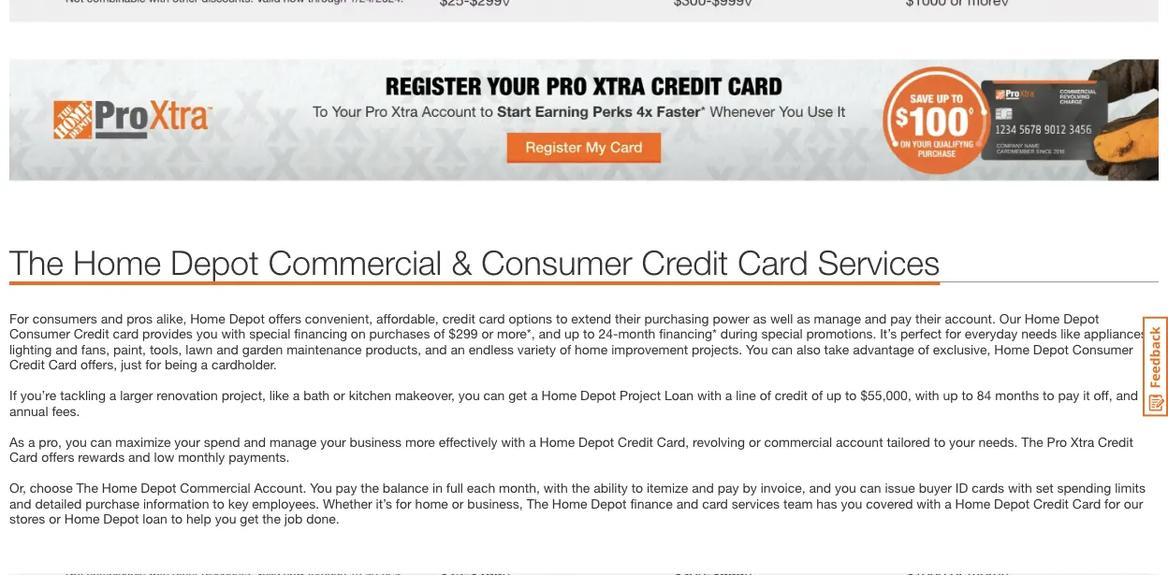 Task type: describe. For each thing, give the bounding box(es) containing it.
rewards
[[78, 450, 125, 465]]

id
[[956, 481, 968, 496]]

and right more*,
[[539, 326, 561, 342]]

low
[[154, 450, 174, 465]]

spend
[[204, 434, 240, 450]]

depot left finance
[[591, 496, 627, 512]]

xtra
[[1071, 434, 1095, 450]]

to left 24-
[[583, 326, 595, 342]]

2 as from the left
[[797, 311, 811, 326]]

it's
[[376, 496, 392, 512]]

with left set at the bottom right of page
[[1008, 481, 1032, 496]]

and right lawn
[[216, 342, 239, 357]]

in
[[433, 481, 443, 496]]

for consumers and pros alike, home depot offers convenient, affordable, credit card options to extend their purchasing power as well as manage and pay their account. our home depot consumer credit card provides you with special financing on purchases of $299 or more*, and up to 24-month financing* during special promotions. it's perfect for everyday needs like appliances, lighting and fans, paint, tools, lawn and garden maintenance products, and an endless variety of home improvement projects. you can also take advantage of exclusive, home depot consumer credit card offers, just for being a cardholder.
[[9, 311, 1151, 373]]

and right spend
[[244, 434, 266, 450]]

convenient,
[[305, 311, 373, 326]]

1 horizontal spatial card
[[479, 311, 505, 326]]

improvement
[[611, 342, 688, 357]]

you inside the for consumers and pros alike, home depot offers convenient, affordable, credit card options to extend their purchasing power as well as manage and pay their account. our home depot consumer credit card provides you with special financing on purchases of $299 or more*, and up to 24-month financing* during special promotions. it's perfect for everyday needs like appliances, lighting and fans, paint, tools, lawn and garden maintenance products, and an endless variety of home improvement projects. you can also take advantage of exclusive, home depot consumer credit card offers, just for being a cardholder.
[[196, 326, 218, 342]]

pro
[[1047, 434, 1067, 450]]

the up for
[[9, 242, 64, 282]]

exclusive,
[[933, 342, 991, 357]]

0 vertical spatial commercial
[[268, 242, 442, 282]]

and right itemize
[[692, 481, 714, 496]]

home down choose
[[64, 512, 100, 527]]

a down variety
[[531, 388, 538, 404]]

detailed
[[35, 496, 82, 512]]

credit up "purchasing" at the right
[[642, 242, 729, 282]]

during
[[721, 326, 758, 342]]

1 their from the left
[[615, 311, 641, 326]]

invoice,
[[761, 481, 806, 496]]

covered
[[866, 496, 913, 512]]

home inside if you're tackling a larger renovation project, like a bath or kitchen makeover, you can get a home depot project loan with a line of credit of up to $55,000, with up to 84 months to pay it off, and no annual fees.
[[542, 388, 577, 404]]

endless
[[469, 342, 514, 357]]

a up month,
[[529, 434, 536, 450]]

variety
[[518, 342, 556, 357]]

fees.
[[52, 404, 80, 419]]

card,
[[657, 434, 689, 450]]

depot left set at the bottom right of page
[[994, 496, 1030, 512]]

home down our
[[995, 342, 1030, 357]]

well
[[770, 311, 793, 326]]

2 horizontal spatial the
[[572, 481, 590, 496]]

2 their from the left
[[916, 311, 941, 326]]

as
[[9, 434, 24, 450]]

credit left the card,
[[618, 434, 653, 450]]

perfect
[[901, 326, 942, 342]]

home inside or, choose the home depot commercial account. you pay the balance in full each month, with the ability to itemize and pay by invoice, and you can issue buyer id cards with set spending limits and detailed purchase information to key employees. whether it's for home or business, the home depot finance and card services team has you covered with a home depot credit card for our stores or home depot loan to help you get the job done.
[[415, 496, 448, 512]]

monthly
[[178, 450, 225, 465]]

services
[[818, 242, 940, 282]]

employees.
[[252, 496, 319, 512]]

home inside as a pro, you can maximize your spend and manage your business more effectively with a home depot credit card, revolving or commercial account tailored to your needs. the pro xtra credit card offers rewards and low monthly payments.
[[540, 434, 575, 450]]

alike,
[[156, 311, 187, 326]]

and inside if you're tackling a larger renovation project, like a bath or kitchen makeover, you can get a home depot project loan with a line of credit of up to $55,000, with up to 84 months to pay it off, and no annual fees.
[[1116, 388, 1138, 404]]

key
[[228, 496, 249, 512]]

fans,
[[81, 342, 110, 357]]

pay inside the for consumers and pros alike, home depot offers convenient, affordable, credit card options to extend their purchasing power as well as manage and pay their account. our home depot consumer credit card provides you with special financing on purchases of $299 or more*, and up to 24-month financing* during special promotions. it's perfect for everyday needs like appliances, lighting and fans, paint, tools, lawn and garden maintenance products, and an endless variety of home improvement projects. you can also take advantage of exclusive, home depot consumer credit card offers, just for being a cardholder.
[[891, 311, 912, 326]]

credit up offers,
[[74, 326, 109, 342]]

effectively
[[439, 434, 498, 450]]

get inside or, choose the home depot commercial account. you pay the balance in full each month, with the ability to itemize and pay by invoice, and you can issue buyer id cards with set spending limits and detailed purchase information to key employees. whether it's for home or business, the home depot finance and card services team has you covered with a home depot credit card for our stores or home depot loan to help you get the job done.
[[240, 512, 259, 527]]

2 your from the left
[[320, 434, 346, 450]]

&
[[451, 242, 472, 282]]

off,
[[1094, 388, 1113, 404]]

it
[[1083, 388, 1090, 404]]

or inside the for consumers and pros alike, home depot offers convenient, affordable, credit card options to extend their purchasing power as well as manage and pay their account. our home depot consumer credit card provides you with special financing on purchases of $299 or more*, and up to 24-month financing* during special promotions. it's perfect for everyday needs like appliances, lighting and fans, paint, tools, lawn and garden maintenance products, and an endless variety of home improvement projects. you can also take advantage of exclusive, home depot consumer credit card offers, just for being a cardholder.
[[482, 326, 493, 342]]

of down also
[[812, 388, 823, 404]]

projects.
[[692, 342, 743, 357]]

you left covered
[[835, 481, 856, 496]]

84
[[977, 388, 992, 404]]

and right invoice,
[[809, 481, 831, 496]]

our
[[1000, 311, 1021, 326]]

1 horizontal spatial the
[[361, 481, 379, 496]]

or inside if you're tackling a larger renovation project, like a bath or kitchen makeover, you can get a home depot project loan with a line of credit of up to $55,000, with up to 84 months to pay it off, and no annual fees.
[[333, 388, 345, 404]]

pay left by
[[718, 481, 739, 496]]

an
[[451, 342, 465, 357]]

depot right needs
[[1064, 311, 1099, 326]]

you right help on the left bottom of the page
[[215, 512, 236, 527]]

and left an
[[425, 342, 447, 357]]

of right variety
[[560, 342, 571, 357]]

tools,
[[150, 342, 182, 357]]

register your pro xtra credit card  to your pro xtra account to start earning perks 4x faster* whenever you use it image
[[9, 59, 1159, 181]]

financing
[[294, 326, 347, 342]]

credit right xtra
[[1098, 434, 1134, 450]]

card inside the for consumers and pros alike, home depot offers convenient, affordable, credit card options to extend their purchasing power as well as manage and pay their account. our home depot consumer credit card provides you with special financing on purchases of $299 or more*, and up to 24-month financing* during special promotions. it's perfect for everyday needs like appliances, lighting and fans, paint, tools, lawn and garden maintenance products, and an endless variety of home improvement projects. you can also take advantage of exclusive, home depot consumer credit card offers, just for being a cardholder.
[[48, 357, 77, 373]]

and up advantage
[[865, 311, 887, 326]]

affordable,
[[376, 311, 439, 326]]

1 special from the left
[[249, 326, 290, 342]]

a left line
[[725, 388, 732, 404]]

lighting
[[9, 342, 52, 357]]

promotions.
[[806, 326, 877, 342]]

for right perfect
[[946, 326, 961, 342]]

up inside the for consumers and pros alike, home depot offers convenient, affordable, credit card options to extend their purchasing power as well as manage and pay their account. our home depot consumer credit card provides you with special financing on purchases of $299 or more*, and up to 24-month financing* during special promotions. it's perfect for everyday needs like appliances, lighting and fans, paint, tools, lawn and garden maintenance products, and an endless variety of home improvement projects. you can also take advantage of exclusive, home depot consumer credit card offers, just for being a cardholder.
[[565, 326, 580, 342]]

can inside or, choose the home depot commercial account. you pay the balance in full each month, with the ability to itemize and pay by invoice, and you can issue buyer id cards with set spending limits and detailed purchase information to key employees. whether it's for home or business, the home depot finance and card services team has you covered with a home depot credit card for our stores or home depot loan to help you get the job done.
[[860, 481, 881, 496]]

whether
[[323, 496, 372, 512]]

power
[[713, 311, 750, 326]]

or right stores
[[49, 512, 61, 527]]

and right finance
[[677, 496, 699, 512]]

needs.
[[979, 434, 1018, 450]]

can inside the for consumers and pros alike, home depot offers convenient, affordable, credit card options to extend their purchasing power as well as manage and pay their account. our home depot consumer credit card provides you with special financing on purchases of $299 or more*, and up to 24-month financing* during special promotions. it's perfect for everyday needs like appliances, lighting and fans, paint, tools, lawn and garden maintenance products, and an endless variety of home improvement projects. you can also take advantage of exclusive, home depot consumer credit card offers, just for being a cardholder.
[[772, 342, 793, 357]]

purchases
[[369, 326, 430, 342]]

home down the rewards
[[102, 481, 137, 496]]

purchasing
[[644, 311, 709, 326]]

24-
[[599, 326, 618, 342]]

with inside the for consumers and pros alike, home depot offers convenient, affordable, credit card options to extend their purchasing power as well as manage and pay their account. our home depot consumer credit card provides you with special financing on purchases of $299 or more*, and up to 24-month financing* during special promotions. it's perfect for everyday needs like appliances, lighting and fans, paint, tools, lawn and garden maintenance products, and an endless variety of home improvement projects. you can also take advantage of exclusive, home depot consumer credit card offers, just for being a cardholder.
[[221, 326, 246, 342]]

with right issue
[[917, 496, 941, 512]]

or inside as a pro, you can maximize your spend and manage your business more effectively with a home depot credit card, revolving or commercial account tailored to your needs. the pro xtra credit card offers rewards and low monthly payments.
[[749, 434, 761, 450]]

of left $299
[[434, 326, 445, 342]]

3 your from the left
[[949, 434, 975, 450]]

depot up months
[[1033, 342, 1069, 357]]

2 horizontal spatial up
[[943, 388, 958, 404]]

home left ability
[[552, 496, 587, 512]]

on
[[351, 326, 366, 342]]

you right has
[[841, 496, 863, 512]]

needs
[[1022, 326, 1057, 342]]

the home depot commercial & consumer credit card services
[[9, 242, 940, 282]]

more*,
[[497, 326, 535, 342]]

loan
[[665, 388, 694, 404]]

garden
[[242, 342, 283, 357]]

itemize
[[647, 481, 688, 496]]

to left key
[[213, 496, 224, 512]]

home inside the for consumers and pros alike, home depot offers convenient, affordable, credit card options to extend their purchasing power as well as manage and pay their account. our home depot consumer credit card provides you with special financing on purchases of $299 or more*, and up to 24-month financing* during special promotions. it's perfect for everyday needs like appliances, lighting and fans, paint, tools, lawn and garden maintenance products, and an endless variety of home improvement projects. you can also take advantage of exclusive, home depot consumer credit card offers, just for being a cardholder.
[[575, 342, 608, 357]]

pros
[[127, 311, 153, 326]]

commercial inside or, choose the home depot commercial account. you pay the balance in full each month, with the ability to itemize and pay by invoice, and you can issue buyer id cards with set spending limits and detailed purchase information to key employees. whether it's for home or business, the home depot finance and card services team has you covered with a home depot credit card for our stores or home depot loan to help you get the job done.
[[180, 481, 250, 496]]

home up pros
[[73, 242, 161, 282]]

advantage
[[853, 342, 915, 357]]

issue
[[885, 481, 915, 496]]

bath
[[303, 388, 330, 404]]

depot up loan
[[141, 481, 176, 496]]

0 horizontal spatial consumer
[[9, 326, 70, 342]]

month,
[[499, 481, 540, 496]]

with right month,
[[544, 481, 568, 496]]

loan
[[143, 512, 167, 527]]

credit inside if you're tackling a larger renovation project, like a bath or kitchen makeover, you can get a home depot project loan with a line of credit of up to $55,000, with up to 84 months to pay it off, and no annual fees.
[[775, 388, 808, 404]]

months
[[995, 388, 1039, 404]]

tackling
[[60, 388, 106, 404]]

2 horizontal spatial consumer
[[1073, 342, 1133, 357]]

to inside as a pro, you can maximize your spend and manage your business more effectively with a home depot credit card, revolving or commercial account tailored to your needs. the pro xtra credit card offers rewards and low monthly payments.
[[934, 434, 946, 450]]

job
[[284, 512, 303, 527]]

project
[[620, 388, 661, 404]]

the right 'business,'
[[527, 496, 549, 512]]

done.
[[306, 512, 340, 527]]

or, choose the home depot commercial account. you pay the balance in full each month, with the ability to itemize and pay by invoice, and you can issue buyer id cards with set spending limits and detailed purchase information to key employees. whether it's for home or business, the home depot finance and card services team has you covered with a home depot credit card for our stores or home depot loan to help you get the job done.
[[9, 481, 1146, 527]]

ability
[[594, 481, 628, 496]]

stores
[[9, 512, 45, 527]]

for right just
[[145, 357, 161, 373]]

account.
[[945, 311, 996, 326]]

and left 'low'
[[128, 450, 150, 465]]

depot up alike,
[[170, 242, 259, 282]]

to right loan
[[171, 512, 183, 527]]

a inside the for consumers and pros alike, home depot offers convenient, affordable, credit card options to extend their purchasing power as well as manage and pay their account. our home depot consumer credit card provides you with special financing on purchases of $299 or more*, and up to 24-month financing* during special promotions. it's perfect for everyday needs like appliances, lighting and fans, paint, tools, lawn and garden maintenance products, and an endless variety of home improvement projects. you can also take advantage of exclusive, home depot consumer credit card offers, just for being a cardholder.
[[201, 357, 208, 373]]

balance
[[383, 481, 429, 496]]

to left extend
[[556, 311, 568, 326]]

appliances,
[[1084, 326, 1151, 342]]

2 special from the left
[[762, 326, 803, 342]]



Task type: locate. For each thing, give the bounding box(es) containing it.
0 horizontal spatial as
[[753, 311, 767, 326]]

a
[[201, 357, 208, 373], [109, 388, 116, 404], [293, 388, 300, 404], [531, 388, 538, 404], [725, 388, 732, 404], [28, 434, 35, 450], [529, 434, 536, 450], [945, 496, 952, 512]]

for left "our"
[[1105, 496, 1121, 512]]

manage inside as a pro, you can maximize your spend and manage your business more effectively with a home depot credit card, revolving or commercial account tailored to your needs. the pro xtra credit card offers rewards and low monthly payments.
[[270, 434, 317, 450]]

$299
[[449, 326, 478, 342]]

or
[[482, 326, 493, 342], [333, 388, 345, 404], [749, 434, 761, 450], [452, 496, 464, 512], [49, 512, 61, 527]]

up down take
[[827, 388, 842, 404]]

of left exclusive,
[[918, 342, 930, 357]]

card left offers,
[[48, 357, 77, 373]]

0 vertical spatial get
[[509, 388, 527, 404]]

credit down the pro
[[1034, 496, 1069, 512]]

credit right line
[[775, 388, 808, 404]]

consumer up options
[[481, 242, 632, 282]]

0 horizontal spatial commercial
[[180, 481, 250, 496]]

offers up choose
[[41, 450, 74, 465]]

depot inside as a pro, you can maximize your spend and manage your business more effectively with a home depot credit card, revolving or commercial account tailored to your needs. the pro xtra credit card offers rewards and low monthly payments.
[[579, 434, 614, 450]]

1 vertical spatial offers
[[41, 450, 74, 465]]

to left 84
[[962, 388, 974, 404]]

each
[[467, 481, 495, 496]]

both cards offer image
[[9, 0, 1159, 22]]

0 horizontal spatial get
[[240, 512, 259, 527]]

1 vertical spatial manage
[[270, 434, 317, 450]]

1 vertical spatial home
[[415, 496, 448, 512]]

services
[[732, 496, 780, 512]]

up
[[565, 326, 580, 342], [827, 388, 842, 404], [943, 388, 958, 404]]

spending
[[1057, 481, 1112, 496]]

lawn
[[186, 342, 213, 357]]

0 horizontal spatial card
[[113, 326, 139, 342]]

pay left it
[[1058, 388, 1080, 404]]

revolving
[[693, 434, 745, 450]]

cards
[[972, 481, 1005, 496]]

1 horizontal spatial manage
[[814, 311, 861, 326]]

0 horizontal spatial manage
[[270, 434, 317, 450]]

1 vertical spatial commercial
[[180, 481, 250, 496]]

1 horizontal spatial up
[[827, 388, 842, 404]]

1 horizontal spatial you
[[746, 342, 768, 357]]

you're
[[20, 388, 56, 404]]

limits
[[1115, 481, 1146, 496]]

offers,
[[80, 357, 117, 373]]

their right extend
[[615, 311, 641, 326]]

take
[[824, 342, 849, 357]]

business,
[[468, 496, 523, 512]]

0 vertical spatial credit
[[442, 311, 476, 326]]

2 horizontal spatial card
[[702, 496, 728, 512]]

you
[[196, 326, 218, 342], [459, 388, 480, 404], [65, 434, 87, 450], [835, 481, 856, 496], [841, 496, 863, 512], [215, 512, 236, 527]]

home right our
[[1025, 311, 1060, 326]]

account.
[[254, 481, 307, 496]]

card up well
[[738, 242, 809, 282]]

or,
[[9, 481, 26, 496]]

more
[[405, 434, 435, 450]]

1 horizontal spatial home
[[575, 342, 608, 357]]

for
[[9, 311, 29, 326]]

account
[[836, 434, 883, 450]]

to right ability
[[632, 481, 643, 496]]

and left fans,
[[55, 342, 78, 357]]

0 horizontal spatial the
[[262, 512, 281, 527]]

like right project,
[[269, 388, 289, 404]]

0 vertical spatial like
[[1061, 326, 1081, 342]]

financing*
[[659, 326, 717, 342]]

0 vertical spatial home
[[575, 342, 608, 357]]

your
[[174, 434, 200, 450], [320, 434, 346, 450], [949, 434, 975, 450]]

as left well
[[753, 311, 767, 326]]

the
[[361, 481, 379, 496], [572, 481, 590, 496], [262, 512, 281, 527]]

home up lawn
[[190, 311, 225, 326]]

manage up take
[[814, 311, 861, 326]]

month
[[618, 326, 656, 342]]

depot up garden
[[229, 311, 265, 326]]

1 your from the left
[[174, 434, 200, 450]]

depot left loan
[[103, 512, 139, 527]]

you
[[746, 342, 768, 357], [310, 481, 332, 496]]

card inside as a pro, you can maximize your spend and manage your business more effectively with a home depot credit card, revolving or commercial account tailored to your needs. the pro xtra credit card offers rewards and low monthly payments.
[[9, 450, 38, 465]]

home right buyer
[[955, 496, 991, 512]]

card up the endless
[[479, 311, 505, 326]]

home down variety
[[542, 388, 577, 404]]

offers up garden
[[268, 311, 301, 326]]

$55,000,
[[861, 388, 912, 404]]

to left $55,000,
[[845, 388, 857, 404]]

1 horizontal spatial offers
[[268, 311, 301, 326]]

up left 84
[[943, 388, 958, 404]]

can
[[772, 342, 793, 357], [484, 388, 505, 404], [90, 434, 112, 450], [860, 481, 881, 496]]

with right loan
[[698, 388, 722, 404]]

0 vertical spatial offers
[[268, 311, 301, 326]]

1 vertical spatial you
[[310, 481, 332, 496]]

payments.
[[229, 450, 290, 465]]

0 horizontal spatial special
[[249, 326, 290, 342]]

card left by
[[702, 496, 728, 512]]

1 vertical spatial credit
[[775, 388, 808, 404]]

can left issue
[[860, 481, 881, 496]]

depot inside if you're tackling a larger renovation project, like a bath or kitchen makeover, you can get a home depot project loan with a line of credit of up to $55,000, with up to 84 months to pay it off, and no annual fees.
[[581, 388, 616, 404]]

card inside or, choose the home depot commercial account. you pay the balance in full each month, with the ability to itemize and pay by invoice, and you can issue buyer id cards with set spending limits and detailed purchase information to key employees. whether it's for home or business, the home depot finance and card services team has you covered with a home depot credit card for our stores or home depot loan to help you get the job done.
[[1073, 496, 1101, 512]]

your left business
[[320, 434, 346, 450]]

offers inside as a pro, you can maximize your spend and manage your business more effectively with a home depot credit card, revolving or commercial account tailored to your needs. the pro xtra credit card offers rewards and low monthly payments.
[[41, 450, 74, 465]]

home
[[73, 242, 161, 282], [190, 311, 225, 326], [1025, 311, 1060, 326], [995, 342, 1030, 357], [542, 388, 577, 404], [540, 434, 575, 450], [102, 481, 137, 496], [552, 496, 587, 512], [955, 496, 991, 512], [64, 512, 100, 527]]

2 horizontal spatial your
[[949, 434, 975, 450]]

or right revolving
[[749, 434, 761, 450]]

0 vertical spatial you
[[746, 342, 768, 357]]

1 horizontal spatial as
[[797, 311, 811, 326]]

pro,
[[39, 434, 62, 450]]

you right pro,
[[65, 434, 87, 450]]

credit up you're
[[9, 357, 45, 373]]

buyer
[[919, 481, 952, 496]]

1 horizontal spatial your
[[320, 434, 346, 450]]

0 horizontal spatial credit
[[442, 311, 476, 326]]

0 horizontal spatial up
[[565, 326, 580, 342]]

1 horizontal spatial like
[[1061, 326, 1081, 342]]

special right the "during"
[[762, 326, 803, 342]]

0 horizontal spatial offers
[[41, 450, 74, 465]]

by
[[743, 481, 757, 496]]

1 horizontal spatial their
[[916, 311, 941, 326]]

or right bath
[[333, 388, 345, 404]]

like inside the for consumers and pros alike, home depot offers convenient, affordable, credit card options to extend their purchasing power as well as manage and pay their account. our home depot consumer credit card provides you with special financing on purchases of $299 or more*, and up to 24-month financing* during special promotions. it's perfect for everyday needs like appliances, lighting and fans, paint, tools, lawn and garden maintenance products, and an endless variety of home improvement projects. you can also take advantage of exclusive, home depot consumer credit card offers, just for being a cardholder.
[[1061, 326, 1081, 342]]

project,
[[222, 388, 266, 404]]

has
[[817, 496, 838, 512]]

and left pros
[[101, 311, 123, 326]]

of
[[434, 326, 445, 342], [560, 342, 571, 357], [918, 342, 930, 357], [760, 388, 771, 404], [812, 388, 823, 404]]

1 horizontal spatial special
[[762, 326, 803, 342]]

credit inside or, choose the home depot commercial account. you pay the balance in full each month, with the ability to itemize and pay by invoice, and you can issue buyer id cards with set spending limits and detailed purchase information to key employees. whether it's for home or business, the home depot finance and card services team has you covered with a home depot credit card for our stores or home depot loan to help you get the job done.
[[1034, 496, 1069, 512]]

help
[[186, 512, 211, 527]]

paint,
[[113, 342, 146, 357]]

and left detailed
[[9, 496, 31, 512]]

get
[[509, 388, 527, 404], [240, 512, 259, 527]]

purchase
[[85, 496, 140, 512]]

maintenance
[[287, 342, 362, 357]]

of right line
[[760, 388, 771, 404]]

home right it's
[[415, 496, 448, 512]]

information
[[143, 496, 209, 512]]

renovation
[[157, 388, 218, 404]]

a inside or, choose the home depot commercial account. you pay the balance in full each month, with the ability to itemize and pay by invoice, and you can issue buyer id cards with set spending limits and detailed purchase information to key employees. whether it's for home or business, the home depot finance and card services team has you covered with a home depot credit card for our stores or home depot loan to help you get the job done.
[[945, 496, 952, 512]]

like
[[1061, 326, 1081, 342], [269, 388, 289, 404]]

special up cardholder.
[[249, 326, 290, 342]]

the
[[9, 242, 64, 282], [1022, 434, 1044, 450], [76, 481, 98, 496], [527, 496, 549, 512]]

with inside as a pro, you can maximize your spend and manage your business more effectively with a home depot credit card, revolving or commercial account tailored to your needs. the pro xtra credit card offers rewards and low monthly payments.
[[501, 434, 526, 450]]

as
[[753, 311, 767, 326], [797, 311, 811, 326]]

manage inside the for consumers and pros alike, home depot offers convenient, affordable, credit card options to extend their purchasing power as well as manage and pay their account. our home depot consumer credit card provides you with special financing on purchases of $299 or more*, and up to 24-month financing* during special promotions. it's perfect for everyday needs like appliances, lighting and fans, paint, tools, lawn and garden maintenance products, and an endless variety of home improvement projects. you can also take advantage of exclusive, home depot consumer credit card offers, just for being a cardholder.
[[814, 311, 861, 326]]

you inside or, choose the home depot commercial account. you pay the balance in full each month, with the ability to itemize and pay by invoice, and you can issue buyer id cards with set spending limits and detailed purchase information to key employees. whether it's for home or business, the home depot finance and card services team has you covered with a home depot credit card for our stores or home depot loan to help you get the job done.
[[310, 481, 332, 496]]

set
[[1036, 481, 1054, 496]]

credit up an
[[442, 311, 476, 326]]

depot left project at the bottom of page
[[581, 388, 616, 404]]

depot down if you're tackling a larger renovation project, like a bath or kitchen makeover, you can get a home depot project loan with a line of credit of up to $55,000, with up to 84 months to pay it off, and no annual fees.
[[579, 434, 614, 450]]

manage up account.
[[270, 434, 317, 450]]

annual
[[9, 404, 48, 419]]

1 horizontal spatial get
[[509, 388, 527, 404]]

0 vertical spatial manage
[[814, 311, 861, 326]]

a right as
[[28, 434, 35, 450]]

our
[[1124, 496, 1143, 512]]

no
[[1142, 388, 1157, 404]]

1 horizontal spatial consumer
[[481, 242, 632, 282]]

just
[[121, 357, 142, 373]]

extend
[[571, 311, 611, 326]]

pay up the done.
[[336, 481, 357, 496]]

a right being
[[201, 357, 208, 373]]

finance
[[630, 496, 673, 512]]

1 as from the left
[[753, 311, 767, 326]]

you inside if you're tackling a larger renovation project, like a bath or kitchen makeover, you can get a home depot project loan with a line of credit of up to $55,000, with up to 84 months to pay it off, and no annual fees.
[[459, 388, 480, 404]]

1 vertical spatial like
[[269, 388, 289, 404]]

pay up advantage
[[891, 311, 912, 326]]

consumers
[[32, 311, 97, 326]]

with right effectively
[[501, 434, 526, 450]]

to right months
[[1043, 388, 1055, 404]]

1 horizontal spatial credit
[[775, 388, 808, 404]]

commercial down monthly
[[180, 481, 250, 496]]

can left also
[[772, 342, 793, 357]]

the left the pro
[[1022, 434, 1044, 450]]

the left job
[[262, 512, 281, 527]]

commercial
[[268, 242, 442, 282], [180, 481, 250, 496]]

card left pro,
[[9, 450, 38, 465]]

like inside if you're tackling a larger renovation project, like a bath or kitchen makeover, you can get a home depot project loan with a line of credit of up to $55,000, with up to 84 months to pay it off, and no annual fees.
[[269, 388, 289, 404]]

as a pro, you can maximize your spend and manage your business more effectively with a home depot credit card, revolving or commercial account tailored to your needs. the pro xtra credit card offers rewards and low monthly payments.
[[9, 434, 1134, 465]]

you right projects.
[[746, 342, 768, 357]]

with right $55,000,
[[915, 388, 940, 404]]

cardholder.
[[212, 357, 277, 373]]

can inside if you're tackling a larger renovation project, like a bath or kitchen makeover, you can get a home depot project loan with a line of credit of up to $55,000, with up to 84 months to pay it off, and no annual fees.
[[484, 388, 505, 404]]

0 horizontal spatial home
[[415, 496, 448, 512]]

pay inside if you're tackling a larger renovation project, like a bath or kitchen makeover, you can get a home depot project loan with a line of credit of up to $55,000, with up to 84 months to pay it off, and no annual fees.
[[1058, 388, 1080, 404]]

you right alike,
[[196, 326, 218, 342]]

the down the rewards
[[76, 481, 98, 496]]

makeover,
[[395, 388, 455, 404]]

can inside as a pro, you can maximize your spend and manage your business more effectively with a home depot credit card, revolving or commercial account tailored to your needs. the pro xtra credit card offers rewards and low monthly payments.
[[90, 434, 112, 450]]

you inside as a pro, you can maximize your spend and manage your business more effectively with a home depot credit card, revolving or commercial account tailored to your needs. the pro xtra credit card offers rewards and low monthly payments.
[[65, 434, 87, 450]]

if you're tackling a larger renovation project, like a bath or kitchen makeover, you can get a home depot project loan with a line of credit of up to $55,000, with up to 84 months to pay it off, and no annual fees.
[[9, 388, 1157, 419]]

for right it's
[[396, 496, 412, 512]]

credit inside the for consumers and pros alike, home depot offers convenient, affordable, credit card options to extend their purchasing power as well as manage and pay their account. our home depot consumer credit card provides you with special financing on purchases of $299 or more*, and up to 24-month financing* during special promotions. it's perfect for everyday needs like appliances, lighting and fans, paint, tools, lawn and garden maintenance products, and an endless variety of home improvement projects. you can also take advantage of exclusive, home depot consumer credit card offers, just for being a cardholder.
[[442, 311, 476, 326]]

a left bath
[[293, 388, 300, 404]]

credit
[[442, 311, 476, 326], [775, 388, 808, 404]]

0 horizontal spatial like
[[269, 388, 289, 404]]

0 horizontal spatial you
[[310, 481, 332, 496]]

provides
[[142, 326, 193, 342]]

it's
[[880, 326, 897, 342]]

0 horizontal spatial their
[[615, 311, 641, 326]]

card inside or, choose the home depot commercial account. you pay the balance in full each month, with the ability to itemize and pay by invoice, and you can issue buyer id cards with set spending limits and detailed purchase information to key employees. whether it's for home or business, the home depot finance and card services team has you covered with a home depot credit card for our stores or home depot loan to help you get the job done.
[[702, 496, 728, 512]]

team
[[784, 496, 813, 512]]

get inside if you're tackling a larger renovation project, like a bath or kitchen makeover, you can get a home depot project loan with a line of credit of up to $55,000, with up to 84 months to pay it off, and no annual fees.
[[509, 388, 527, 404]]

you up the done.
[[310, 481, 332, 496]]

a left larger
[[109, 388, 116, 404]]

credit
[[642, 242, 729, 282], [74, 326, 109, 342], [9, 357, 45, 373], [618, 434, 653, 450], [1098, 434, 1134, 450], [1034, 496, 1069, 512]]

consumer up off, at right
[[1073, 342, 1133, 357]]

being
[[165, 357, 197, 373]]

feedback link image
[[1143, 316, 1168, 418]]

1 vertical spatial get
[[240, 512, 259, 527]]

to right tailored
[[934, 434, 946, 450]]

also
[[797, 342, 821, 357]]

everyday
[[965, 326, 1018, 342]]

line
[[736, 388, 756, 404]]

full
[[446, 481, 463, 496]]

offers inside the for consumers and pros alike, home depot offers convenient, affordable, credit card options to extend their purchasing power as well as manage and pay their account. our home depot consumer credit card provides you with special financing on purchases of $299 or more*, and up to 24-month financing* during special promotions. it's perfect for everyday needs like appliances, lighting and fans, paint, tools, lawn and garden maintenance products, and an endless variety of home improvement projects. you can also take advantage of exclusive, home depot consumer credit card offers, just for being a cardholder.
[[268, 311, 301, 326]]

the left ability
[[572, 481, 590, 496]]

can left maximize
[[90, 434, 112, 450]]

with up cardholder.
[[221, 326, 246, 342]]

the inside as a pro, you can maximize your spend and manage your business more effectively with a home depot credit card, revolving or commercial account tailored to your needs. the pro xtra credit card offers rewards and low monthly payments.
[[1022, 434, 1044, 450]]

card up just
[[113, 326, 139, 342]]

and left the no
[[1116, 388, 1138, 404]]

tailored
[[887, 434, 930, 450]]

their left account.
[[916, 311, 941, 326]]

0 horizontal spatial your
[[174, 434, 200, 450]]

1 horizontal spatial commercial
[[268, 242, 442, 282]]

or right in on the left bottom of the page
[[452, 496, 464, 512]]

you inside the for consumers and pros alike, home depot offers convenient, affordable, credit card options to extend their purchasing power as well as manage and pay their account. our home depot consumer credit card provides you with special financing on purchases of $299 or more*, and up to 24-month financing* during special promotions. it's perfect for everyday needs like appliances, lighting and fans, paint, tools, lawn and garden maintenance products, and an endless variety of home improvement projects. you can also take advantage of exclusive, home depot consumer credit card offers, just for being a cardholder.
[[746, 342, 768, 357]]



Task type: vqa. For each thing, say whether or not it's contained in the screenshot.
can inside As A Pro, You Can Maximize Your Spend And Manage Your Business More Effectively With A Home Depot Credit Card, Revolving Or Commercial Account Tailored To Your Needs. The Pro Xtra Credit Card Offers Rewards And Low Monthly Payments.
yes



